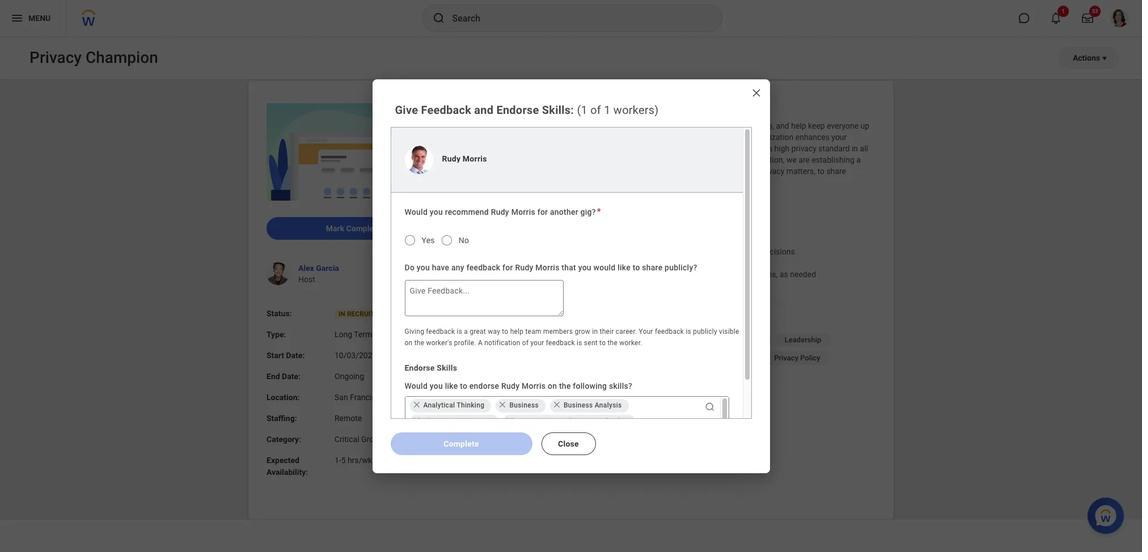 Task type: vqa. For each thing, say whether or not it's contained in the screenshot.


Task type: describe. For each thing, give the bounding box(es) containing it.
would for the
[[405, 382, 428, 391]]

0 vertical spatial relevant
[[485, 247, 513, 256]]

who
[[525, 167, 540, 176]]

network
[[458, 167, 487, 176]]

change inside dialog
[[424, 417, 448, 425]]

and left milestones
[[518, 206, 532, 215]]

privacy up are
[[792, 144, 817, 153]]

milestones
[[534, 206, 573, 215]]

of left "1"
[[591, 103, 601, 117]]

either
[[542, 167, 562, 176]]

all
[[861, 144, 869, 153]]

share
[[463, 247, 483, 256]]

everyone
[[827, 121, 859, 131]]

expected availability:
[[267, 456, 308, 477]]

1 vertical spatial teams
[[661, 155, 684, 165]]

morris inside would you recommend rudy morris for another gig? *
[[512, 207, 536, 216]]

profile.
[[454, 339, 477, 347]]

mark complete button
[[267, 217, 440, 240]]

- attend a monthly meeting to highlight current privacy challenges - share relevant privacy material with your team to empower them to take privacy-safe decisions - escalate privacy questions/challenges from your team to the privacy team - provide local privacy support to your team by directing them to relevant privacy resources, as needed
[[458, 236, 817, 279]]

support inside - attend a monthly meeting to highlight current privacy challenges - share relevant privacy material with your team to empower them to take privacy-safe decisions - escalate privacy questions/challenges from your team to the privacy team - provide local privacy support to your team by directing them to relevant privacy resources, as needed
[[537, 270, 564, 279]]

skills,
[[500, 144, 520, 153]]

for for that
[[503, 263, 513, 272]]

host
[[298, 275, 315, 284]]

location:
[[267, 393, 300, 402]]

to down questions/challenges
[[566, 270, 573, 279]]

department
[[608, 144, 650, 153]]

critical
[[335, 435, 360, 444]]

privacy down privacy-
[[715, 270, 740, 279]]

1 vertical spatial change management
[[424, 417, 492, 425]]

team orientation
[[559, 372, 616, 381]]

understanding
[[579, 133, 631, 142]]

rudy inside would you recommend rudy morris for another gig? *
[[491, 207, 510, 216]]

helping to raise privacy awareness, empower teams to make privacy conscious decisions, and help keep everyone up to date on privacy considerations. understanding privacy concerns specific to your organization enhances your experience, skills, and aptitude within your department and helps our company maintain a high privacy standard in all aspects of our business. to support the various business teams throughout the organization, we are establishing a network of people, who either have existing knowledge of privacy or a keen interest in privacy matters, to share experience, knowledge and provide support.
[[458, 121, 872, 187]]

escalate
[[463, 259, 493, 268]]

share inside dialog
[[643, 263, 663, 272]]

rudy right endorse
[[502, 382, 520, 391]]

feedback up worker's
[[426, 328, 455, 336]]

to right sent
[[600, 339, 606, 347]]

to down conscious
[[724, 133, 731, 142]]

giving feedback is a great way to help team members grow in their career. your feedback is publicly visible on the worker's profile. a notification of your feedback is sent to the worker.
[[405, 328, 740, 347]]

privacy left "or"
[[662, 167, 687, 176]]

morris up network
[[463, 154, 487, 163]]

and inside dialog
[[475, 103, 494, 117]]

concerns
[[660, 133, 692, 142]]

privacy up "department"
[[633, 133, 658, 142]]

to up material
[[555, 236, 563, 245]]

the down the their
[[608, 339, 618, 347]]

are
[[799, 155, 810, 165]]

business down would you like to endorse rudy morris on the following skills? on the bottom of the page
[[510, 401, 539, 409]]

aspects
[[458, 155, 486, 165]]

your down with
[[575, 270, 591, 279]]

analytical
[[424, 401, 455, 409]]

5
[[341, 456, 346, 465]]

and down either
[[541, 178, 554, 187]]

awareness,
[[543, 121, 582, 131]]

career.
[[616, 328, 637, 336]]

2 - from the top
[[458, 247, 461, 256]]

0 vertical spatial endorse
[[497, 103, 539, 117]]

morris right endorse
[[522, 382, 546, 391]]

yes
[[422, 236, 435, 245]]

endorse skills
[[405, 363, 457, 373]]

1 horizontal spatial in
[[752, 167, 758, 176]]

complete inside dialog
[[444, 439, 479, 449]]

privacy up local
[[495, 259, 520, 268]]

giving
[[405, 328, 424, 336]]

0 vertical spatial management
[[715, 318, 759, 326]]

in recruiting
[[339, 310, 386, 318]]

do
[[405, 263, 415, 272]]

2 vertical spatial on
[[548, 382, 557, 391]]

francisco
[[350, 393, 385, 402]]

type:
[[267, 330, 286, 339]]

share inside the helping to raise privacy awareness, empower teams to make privacy conscious decisions, and help keep everyone up to date on privacy considerations. understanding privacy concerns specific to your organization enhances your experience, skills, and aptitude within your department and helps our company maintain a high privacy standard in all aspects of our business. to support the various business teams throughout the organization, we are establishing a network of people, who either have existing knowledge of privacy or a keen interest in privacy matters, to share experience, knowledge and provide support.
[[827, 167, 847, 176]]

0 vertical spatial them
[[671, 247, 689, 256]]

morris down material
[[536, 263, 560, 272]]

as
[[780, 270, 789, 279]]

keep
[[809, 121, 825, 131]]

privacy right current
[[624, 236, 649, 245]]

3 - from the top
[[458, 259, 461, 268]]

0 vertical spatial our
[[688, 144, 699, 153]]

rudy up network
[[442, 154, 461, 163]]

the down giving at the bottom
[[415, 339, 425, 347]]

2 horizontal spatial leadership
[[785, 336, 822, 344]]

0 vertical spatial in
[[852, 144, 859, 153]]

to up thinking
[[460, 382, 468, 391]]

privacy inside - attend a monthly meeting to highlight current privacy challenges - share relevant privacy material with your team to empower them to take privacy-safe decisions - escalate privacy questions/challenges from your team to the privacy team - provide local privacy support to your team by directing them to relevant privacy resources, as needed
[[678, 259, 704, 268]]

privacy right local
[[510, 270, 535, 279]]

and up business. on the left top
[[522, 144, 535, 153]]

start date:
[[267, 351, 305, 360]]

and up organization
[[777, 121, 790, 131]]

to left make
[[643, 121, 651, 131]]

to right the way
[[502, 328, 509, 336]]

management inside dialog
[[450, 417, 492, 425]]

to up directing
[[627, 247, 634, 256]]

1 horizontal spatial knowledge
[[612, 167, 651, 176]]

visible
[[720, 328, 740, 336]]

alex garcia host
[[298, 264, 339, 284]]

workers)
[[614, 103, 659, 117]]

sent
[[584, 339, 598, 347]]

remote
[[335, 414, 362, 423]]

the inside - attend a monthly meeting to highlight current privacy challenges - share relevant privacy material with your team to empower them to take privacy-safe decisions - escalate privacy questions/challenges from your team to the privacy team - provide local privacy support to your team by directing them to relevant privacy resources, as needed
[[665, 259, 676, 268]]

0 vertical spatial cross-functional team leadership
[[468, 336, 582, 344]]

0 horizontal spatial complete
[[346, 224, 381, 233]]

your down understanding
[[591, 144, 606, 153]]

you for the
[[430, 382, 443, 391]]

great
[[470, 328, 486, 336]]

2 horizontal spatial is
[[686, 328, 692, 336]]

x image for functional
[[505, 417, 515, 426]]

analytical thinking
[[424, 401, 485, 409]]

on for privacy
[[485, 133, 494, 142]]

0 vertical spatial teams
[[619, 121, 642, 131]]

on for the
[[405, 339, 413, 347]]

team up following
[[559, 372, 578, 381]]

helps
[[667, 144, 686, 153]]

10/03/2022
[[335, 351, 377, 360]]

your inside giving feedback is a great way to help team members grow in their career. your feedback is publicly visible on the worker's profile. a notification of your feedback is sent to the worker.
[[531, 339, 544, 347]]

of down business
[[652, 167, 660, 176]]

long term
[[335, 330, 372, 339]]

needed
[[480, 298, 507, 307]]

with
[[573, 247, 588, 256]]

help inside the helping to raise privacy awareness, empower teams to make privacy conscious decisions, and help keep everyone up to date on privacy considerations. understanding privacy concerns specific to your organization enhances your experience, skills, and aptitude within your department and helps our company maintain a high privacy standard in all aspects of our business. to support the various business teams throughout the organization, we are establishing a network of people, who either have existing knowledge of privacy or a keen interest in privacy matters, to share experience, knowledge and provide support.
[[792, 121, 807, 131]]

support inside the helping to raise privacy awareness, empower teams to make privacy conscious decisions, and help keep everyone up to date on privacy considerations. understanding privacy concerns specific to your organization enhances your experience, skills, and aptitude within your department and helps our company maintain a high privacy standard in all aspects of our business. to support the various business teams throughout the organization, we are establishing a network of people, who either have existing knowledge of privacy or a keen interest in privacy matters, to share experience, knowledge and provide support.
[[558, 155, 585, 165]]

1-5 hrs/wk
[[335, 456, 372, 465]]

team up directing
[[636, 259, 654, 268]]

end date:
[[267, 372, 301, 381]]

privacy up 'skills,'
[[496, 133, 521, 142]]

*
[[597, 206, 601, 217]]

about
[[458, 103, 480, 112]]

and left helps
[[651, 144, 665, 153]]

date
[[467, 133, 483, 142]]

critical growth
[[335, 435, 387, 444]]

dialog containing give feedback and endorse skills
[[373, 79, 770, 495]]

0 horizontal spatial knowledge
[[500, 178, 539, 187]]

1 horizontal spatial leadership
[[593, 417, 628, 425]]

to down challenges
[[676, 270, 683, 279]]

would for *
[[405, 207, 428, 216]]

close
[[558, 439, 579, 449]]

privacy policy
[[775, 354, 821, 363]]

1 horizontal spatial like
[[618, 263, 631, 272]]

0 vertical spatial change
[[688, 318, 713, 326]]

to right by
[[633, 263, 640, 272]]

notifications large image
[[1051, 12, 1062, 24]]

feedback down share at top
[[467, 263, 501, 272]]

standard
[[819, 144, 850, 153]]

skills?
[[609, 382, 633, 391]]

to left raise
[[487, 121, 495, 131]]

your up "from"
[[590, 247, 605, 256]]

4 - from the top
[[458, 270, 461, 279]]

any
[[452, 263, 465, 272]]

0 horizontal spatial leadership
[[546, 336, 582, 344]]

business analysis
[[564, 401, 622, 409]]

would you like to endorse rudy morris on the following skills?
[[405, 382, 633, 391]]

1 horizontal spatial relevant
[[685, 270, 713, 279]]

to left take
[[691, 247, 698, 256]]

members
[[544, 328, 573, 336]]

keen
[[704, 167, 721, 176]]

privacy up concerns at right
[[674, 121, 699, 131]]



Task type: locate. For each thing, give the bounding box(es) containing it.
1 vertical spatial experience,
[[458, 178, 498, 187]]

privacy down take
[[678, 259, 704, 268]]

cross-functional team leadership down x image
[[517, 417, 628, 425]]

cross-
[[468, 336, 489, 344], [517, 417, 538, 425]]

on inside the helping to raise privacy awareness, empower teams to make privacy conscious decisions, and help keep everyone up to date on privacy considerations. understanding privacy concerns specific to your organization enhances your experience, skills, and aptitude within your department and helps our company maintain a high privacy standard in all aspects of our business. to support the various business teams throughout the organization, we are establishing a network of people, who either have existing knowledge of privacy or a keen interest in privacy matters, to share experience, knowledge and provide support.
[[485, 133, 494, 142]]

morris up monthly
[[512, 207, 536, 216]]

a inside giving feedback is a great way to help team members grow in their career. your feedback is publicly visible on the worker's profile. a notification of your feedback is sent to the worker.
[[464, 328, 468, 336]]

1 vertical spatial cross-functional team leadership
[[517, 417, 628, 425]]

needed
[[791, 270, 817, 279]]

on right date
[[485, 133, 494, 142]]

privacy left policy
[[775, 354, 799, 363]]

1 vertical spatial relevant
[[685, 270, 713, 279]]

specific
[[694, 133, 722, 142]]

1 experience, from the top
[[458, 144, 498, 153]]

skills left needed
[[458, 298, 478, 307]]

the up existing
[[587, 155, 598, 165]]

0 vertical spatial knowledge
[[612, 167, 651, 176]]

a down all
[[857, 155, 861, 165]]

your
[[733, 133, 748, 142], [832, 133, 847, 142], [591, 144, 606, 153], [590, 247, 605, 256], [619, 259, 634, 268], [575, 270, 591, 279], [531, 339, 544, 347]]

the up x image
[[559, 382, 571, 391]]

2 vertical spatial skills
[[437, 363, 457, 373]]

0 vertical spatial cross-
[[468, 336, 489, 344]]

inbox large image
[[1083, 12, 1094, 24]]

change management up visible
[[688, 318, 759, 326]]

endorse down worker's
[[405, 363, 435, 373]]

to left publicly?
[[656, 259, 663, 268]]

business right x image
[[564, 401, 593, 409]]

0 vertical spatial have
[[564, 167, 581, 176]]

1 horizontal spatial help
[[792, 121, 807, 131]]

skills up the awareness,
[[542, 103, 571, 117]]

rudy up monthly
[[491, 207, 510, 216]]

compliance
[[713, 354, 752, 363]]

team down members
[[525, 336, 544, 344]]

recommend
[[445, 207, 489, 216]]

cross-functional team leadership inside dialog
[[517, 417, 628, 425]]

meeting
[[525, 236, 554, 245]]

privacy down organization,
[[760, 167, 785, 176]]

1 horizontal spatial endorse
[[497, 103, 539, 117]]

experience, down date
[[458, 144, 498, 153]]

throughout
[[686, 155, 724, 165]]

0 horizontal spatial our
[[498, 155, 509, 165]]

functional down x image
[[538, 417, 571, 425]]

2 experience, from the top
[[458, 178, 498, 187]]

empower up understanding
[[584, 121, 617, 131]]

on
[[485, 133, 494, 142], [405, 339, 413, 347], [548, 382, 557, 391]]

change management
[[688, 318, 759, 326], [424, 417, 492, 425]]

1 horizontal spatial cross-
[[517, 417, 538, 425]]

Give Feedback... text field
[[405, 280, 564, 316]]

0 horizontal spatial on
[[405, 339, 413, 347]]

share down 'establishing'
[[827, 167, 847, 176]]

skills down worker's
[[437, 363, 457, 373]]

way
[[488, 328, 501, 336]]

1 vertical spatial for
[[503, 263, 513, 272]]

0 vertical spatial share
[[827, 167, 847, 176]]

would inside would you recommend rudy morris for another gig? *
[[405, 207, 428, 216]]

2 horizontal spatial skills
[[542, 103, 571, 117]]

1 vertical spatial help
[[510, 328, 524, 336]]

notification
[[485, 339, 521, 347]]

1 vertical spatial knowledge
[[500, 178, 539, 187]]

:
[[571, 103, 574, 117]]

0 horizontal spatial management
[[450, 417, 492, 425]]

do you have any feedback for rudy morris that you would like to share publicly?
[[405, 263, 698, 272]]

feedback down members
[[546, 339, 575, 347]]

knowledge down business
[[612, 167, 651, 176]]

term
[[354, 330, 372, 339]]

1 vertical spatial date:
[[282, 372, 301, 381]]

teams down helps
[[661, 155, 684, 165]]

end
[[267, 372, 280, 381]]

0 vertical spatial help
[[792, 121, 807, 131]]

1 horizontal spatial our
[[688, 144, 699, 153]]

0 horizontal spatial relevant
[[485, 247, 513, 256]]

0 horizontal spatial like
[[445, 382, 458, 391]]

our down 'skills,'
[[498, 155, 509, 165]]

a down organization
[[769, 144, 773, 153]]

2 would from the top
[[405, 382, 428, 391]]

would up yes at the left top
[[405, 207, 428, 216]]

functional inside dialog
[[538, 417, 571, 425]]

for inside would you recommend rudy morris for another gig? *
[[538, 207, 548, 216]]

the up interest
[[726, 155, 738, 165]]

0 vertical spatial like
[[618, 263, 631, 272]]

1 vertical spatial like
[[445, 382, 458, 391]]

1 horizontal spatial management
[[715, 318, 759, 326]]

1 vertical spatial management
[[450, 417, 492, 425]]

1 vertical spatial skills
[[458, 298, 478, 307]]

1 horizontal spatial change
[[688, 318, 713, 326]]

x image
[[553, 401, 562, 410]]

team inside giving feedback is a great way to help team members grow in their career. your feedback is publicly visible on the worker's profile. a notification of your feedback is sent to the worker.
[[526, 328, 542, 336]]

have inside the helping to raise privacy awareness, empower teams to make privacy conscious decisions, and help keep everyone up to date on privacy considerations. understanding privacy concerns specific to your organization enhances your experience, skills, and aptitude within your department and helps our company maintain a high privacy standard in all aspects of our business. to support the various business teams throughout the organization, we are establishing a network of people, who either have existing knowledge of privacy or a keen interest in privacy matters, to share experience, knowledge and provide support.
[[564, 167, 581, 176]]

change management down analytical thinking
[[424, 417, 492, 425]]

profile logan mcneil element
[[1104, 6, 1136, 31]]

you right the that
[[579, 263, 592, 272]]

functional down the way
[[489, 336, 524, 344]]

you for *
[[430, 207, 443, 216]]

san
[[335, 393, 348, 402]]

relevant down take
[[685, 270, 713, 279]]

1 horizontal spatial empower
[[636, 247, 669, 256]]

1 horizontal spatial for
[[538, 207, 548, 216]]

1 horizontal spatial teams
[[661, 155, 684, 165]]

give
[[395, 103, 418, 117]]

0 horizontal spatial help
[[510, 328, 524, 336]]

in down organization,
[[752, 167, 758, 176]]

knowledge
[[612, 167, 651, 176], [500, 178, 539, 187]]

cross-functional team leadership down the way
[[468, 336, 582, 344]]

empower down challenges
[[636, 247, 669, 256]]

1 vertical spatial on
[[405, 339, 413, 347]]

resources,
[[742, 270, 778, 279]]

1 vertical spatial empower
[[636, 247, 669, 256]]

feedback
[[467, 263, 501, 272], [426, 328, 455, 336], [655, 328, 684, 336], [546, 339, 575, 347]]

like right "from"
[[618, 263, 631, 272]]

- left provide
[[458, 270, 461, 279]]

take
[[700, 247, 715, 256]]

0 vertical spatial experience,
[[458, 144, 498, 153]]

team inside - attend a monthly meeting to highlight current privacy challenges - share relevant privacy material with your team to empower them to take privacy-safe decisions - escalate privacy questions/challenges from your team to the privacy team - provide local privacy support to your team by directing them to relevant privacy resources, as needed
[[706, 259, 725, 268]]

endorse
[[470, 382, 500, 391]]

teams down workers)
[[619, 121, 642, 131]]

of right aspects
[[488, 155, 496, 165]]

0 horizontal spatial change management
[[424, 417, 492, 425]]

directing
[[623, 270, 654, 279]]

0 horizontal spatial empower
[[584, 121, 617, 131]]

1 vertical spatial change
[[424, 417, 448, 425]]

0 vertical spatial complete
[[346, 224, 381, 233]]

give feedback and endorse skills : (1 of 1 workers)
[[395, 103, 659, 117]]

0 vertical spatial functional
[[489, 336, 524, 344]]

x image
[[751, 87, 762, 98], [412, 401, 421, 410], [498, 401, 507, 410], [412, 417, 421, 426], [505, 417, 515, 426]]

support down within
[[558, 155, 585, 165]]

1 - from the top
[[458, 236, 461, 245]]

business.
[[511, 155, 545, 165]]

1-
[[335, 456, 341, 465]]

rudy
[[442, 154, 461, 163], [491, 207, 510, 216], [515, 263, 534, 272], [502, 382, 520, 391]]

1 horizontal spatial have
[[564, 167, 581, 176]]

you left 'gig'
[[430, 207, 443, 216]]

0 horizontal spatial teams
[[619, 121, 642, 131]]

skills needed
[[458, 298, 507, 307]]

of right notification
[[522, 339, 529, 347]]

various
[[600, 155, 626, 165]]

people,
[[498, 167, 523, 176]]

close button
[[542, 433, 596, 455]]

on up x image
[[548, 382, 557, 391]]

privacy compliance
[[687, 354, 752, 363]]

a
[[478, 339, 483, 347]]

1 horizontal spatial share
[[827, 167, 847, 176]]

team left members
[[526, 328, 542, 336]]

1 vertical spatial endorse
[[405, 363, 435, 373]]

1 vertical spatial our
[[498, 155, 509, 165]]

demonstrations
[[710, 336, 763, 344]]

make
[[653, 121, 672, 131]]

interest
[[723, 167, 750, 176]]

gig?
[[581, 207, 596, 216]]

them right directing
[[656, 270, 674, 279]]

0 horizontal spatial cross-
[[468, 336, 489, 344]]

a right "or"
[[698, 167, 702, 176]]

to down 'establishing'
[[818, 167, 825, 176]]

your down everyone
[[832, 133, 847, 142]]

in left all
[[852, 144, 859, 153]]

0 vertical spatial would
[[405, 207, 428, 216]]

decisions
[[762, 247, 795, 256]]

you for that
[[417, 263, 430, 272]]

date: right 'end'
[[282, 372, 301, 381]]

1 horizontal spatial on
[[485, 133, 494, 142]]

conscious
[[701, 121, 737, 131]]

privacy for privacy policy
[[775, 354, 799, 363]]

grow
[[575, 328, 591, 336]]

endorse up raise
[[497, 103, 539, 117]]

1 vertical spatial cross-
[[517, 417, 538, 425]]

staffing:
[[267, 414, 297, 423]]

1 horizontal spatial change management
[[688, 318, 759, 326]]

(1
[[577, 103, 588, 117]]

them down challenges
[[671, 247, 689, 256]]

knowledge down people,
[[500, 178, 539, 187]]

privacy down meeting
[[515, 247, 540, 256]]

feedback up transformations
[[655, 328, 684, 336]]

rudy right local
[[515, 263, 534, 272]]

helping
[[458, 121, 486, 131]]

like up analytical thinking
[[445, 382, 458, 391]]

to left date
[[458, 133, 466, 142]]

on inside giving feedback is a great way to help team members grow in their career. your feedback is publicly visible on the worker's profile. a notification of your feedback is sent to the worker.
[[405, 339, 413, 347]]

0 horizontal spatial for
[[503, 263, 513, 272]]

and up helping
[[475, 103, 494, 117]]

support.
[[584, 178, 613, 187]]

alex garcia link
[[298, 264, 339, 273]]

privacy for privacy compliance
[[687, 354, 711, 363]]

raise
[[496, 121, 514, 131]]

analysis
[[595, 401, 622, 409]]

expected
[[267, 456, 300, 465]]

relevant down monthly
[[485, 247, 513, 256]]

1 horizontal spatial complete
[[444, 439, 479, 449]]

0 vertical spatial support
[[558, 155, 585, 165]]

highlight
[[564, 236, 595, 245]]

status:
[[267, 309, 292, 318]]

mark
[[326, 224, 344, 233]]

business up members
[[553, 318, 583, 326]]

mark complete
[[326, 224, 381, 233]]

a
[[769, 144, 773, 153], [857, 155, 861, 165], [698, 167, 702, 176], [488, 236, 492, 245], [464, 328, 468, 336]]

0 vertical spatial for
[[538, 207, 548, 216]]

search image
[[704, 401, 716, 413]]

0 horizontal spatial skills
[[437, 363, 457, 373]]

0 horizontal spatial functional
[[489, 336, 524, 344]]

1 horizontal spatial functional
[[538, 417, 571, 425]]

management down thinking
[[450, 417, 492, 425]]

0 horizontal spatial in
[[593, 328, 598, 336]]

your down members
[[531, 339, 544, 347]]

2 vertical spatial in
[[593, 328, 598, 336]]

you right do in the left of the page
[[417, 263, 430, 272]]

0 vertical spatial change management
[[688, 318, 759, 326]]

like
[[618, 263, 631, 272], [445, 382, 458, 391]]

for for *
[[538, 207, 548, 216]]

and
[[475, 103, 494, 117], [777, 121, 790, 131], [522, 144, 535, 153], [651, 144, 665, 153], [541, 178, 554, 187], [518, 206, 532, 215]]

attend
[[463, 236, 486, 245]]

1 horizontal spatial skills
[[458, 298, 478, 307]]

business
[[628, 155, 659, 165]]

1 vertical spatial functional
[[538, 417, 571, 425]]

x image for management
[[412, 417, 421, 426]]

0 vertical spatial date:
[[286, 351, 305, 360]]

have inside dialog
[[432, 263, 450, 272]]

x image for thinking
[[412, 401, 421, 410]]

empower inside - attend a monthly meeting to highlight current privacy challenges - share relevant privacy material with your team to empower them to take privacy-safe decisions - escalate privacy questions/challenges from your team to the privacy team - provide local privacy support to your team by directing them to relevant privacy resources, as needed
[[636, 247, 669, 256]]

is left publicly
[[686, 328, 692, 336]]

local
[[491, 270, 508, 279]]

0 vertical spatial on
[[485, 133, 494, 142]]

date: for start date:
[[286, 351, 305, 360]]

considerations.
[[523, 133, 577, 142]]

search image
[[432, 11, 446, 25]]

within
[[568, 144, 589, 153]]

you
[[430, 207, 443, 216], [417, 263, 430, 272], [579, 263, 592, 272], [430, 382, 443, 391]]

cross- down would you like to endorse rudy morris on the following skills? on the bottom of the page
[[517, 417, 538, 425]]

1 vertical spatial share
[[643, 263, 663, 272]]

dialog
[[373, 79, 770, 495]]

your up maintain
[[733, 133, 748, 142]]

complete right mark
[[346, 224, 381, 233]]

experience, down network
[[458, 178, 498, 187]]

1 horizontal spatial is
[[577, 339, 583, 347]]

that
[[562, 263, 576, 272]]

1 vertical spatial have
[[432, 263, 450, 272]]

a inside - attend a monthly meeting to highlight current privacy challenges - share relevant privacy material with your team to empower them to take privacy-safe decisions - escalate privacy questions/challenges from your team to the privacy team - provide local privacy support to your team by directing them to relevant privacy resources, as needed
[[488, 236, 492, 245]]

you inside would you recommend rudy morris for another gig? *
[[430, 207, 443, 216]]

cross- down great
[[468, 336, 489, 344]]

of
[[591, 103, 601, 117], [488, 155, 496, 165], [489, 167, 496, 176], [652, 167, 660, 176], [522, 339, 529, 347]]

no
[[459, 236, 469, 245]]

is up profile.
[[457, 328, 463, 336]]

your up by
[[619, 259, 634, 268]]

0 vertical spatial skills
[[542, 103, 571, 117]]

privacy down give feedback and endorse skills : (1 of 1 workers)
[[516, 121, 541, 131]]

organization,
[[739, 155, 785, 165]]

team down business analysis
[[573, 417, 591, 425]]

teams
[[619, 121, 642, 131], [661, 155, 684, 165]]

high
[[775, 144, 790, 153]]

1 vertical spatial them
[[656, 270, 674, 279]]

1 vertical spatial would
[[405, 382, 428, 391]]

- left attend
[[458, 236, 461, 245]]

0 horizontal spatial change
[[424, 417, 448, 425]]

1 vertical spatial complete
[[444, 439, 479, 449]]

0 horizontal spatial endorse
[[405, 363, 435, 373]]

0 horizontal spatial is
[[457, 328, 463, 336]]

cultural transformations
[[605, 336, 687, 344]]

category:
[[267, 435, 301, 444]]

or
[[689, 167, 696, 176]]

in
[[339, 310, 346, 318]]

in inside giving feedback is a great way to help team members grow in their career. your feedback is publicly visible on the worker's profile. a notification of your feedback is sent to the worker.
[[593, 328, 598, 336]]

transformations
[[632, 336, 687, 344]]

material
[[542, 247, 571, 256]]

date: for end date:
[[282, 372, 301, 381]]

enhances
[[796, 133, 830, 142]]

leadership up privacy policy
[[785, 336, 822, 344]]

deliverables
[[473, 206, 516, 215]]

2 horizontal spatial in
[[852, 144, 859, 153]]

2 horizontal spatial on
[[548, 382, 557, 391]]

0 horizontal spatial have
[[432, 263, 450, 272]]

support down questions/challenges
[[537, 270, 564, 279]]

a right attend
[[488, 236, 492, 245]]

alex
[[298, 264, 314, 273]]

1 vertical spatial support
[[537, 270, 564, 279]]

gig
[[458, 206, 471, 215]]

empower inside the helping to raise privacy awareness, empower teams to make privacy conscious decisions, and help keep everyone up to date on privacy considerations. understanding privacy concerns specific to your organization enhances your experience, skills, and aptitude within your department and helps our company maintain a high privacy standard in all aspects of our business. to support the various business teams throughout the organization, we are establishing a network of people, who either have existing knowledge of privacy or a keen interest in privacy matters, to share experience, knowledge and provide support.
[[584, 121, 617, 131]]

your
[[639, 328, 654, 336]]

growth
[[361, 435, 387, 444]]

of left people,
[[489, 167, 496, 176]]

0 vertical spatial empower
[[584, 121, 617, 131]]

1 vertical spatial in
[[752, 167, 758, 176]]

1 would from the top
[[405, 207, 428, 216]]

policy
[[801, 354, 821, 363]]

ongoing
[[335, 372, 364, 381]]

team down "from"
[[593, 270, 611, 279]]

san francisco
[[335, 393, 385, 402]]

challenges
[[651, 236, 689, 245]]

team down current
[[607, 247, 625, 256]]

of inside giving feedback is a great way to help team members grow in their career. your feedback is publicly visible on the worker's profile. a notification of your feedback is sent to the worker.
[[522, 339, 529, 347]]

help inside giving feedback is a great way to help team members grow in their career. your feedback is publicly visible on the worker's profile. a notification of your feedback is sent to the worker.
[[510, 328, 524, 336]]

would down endorse skills
[[405, 382, 428, 391]]

team down take
[[706, 259, 725, 268]]



